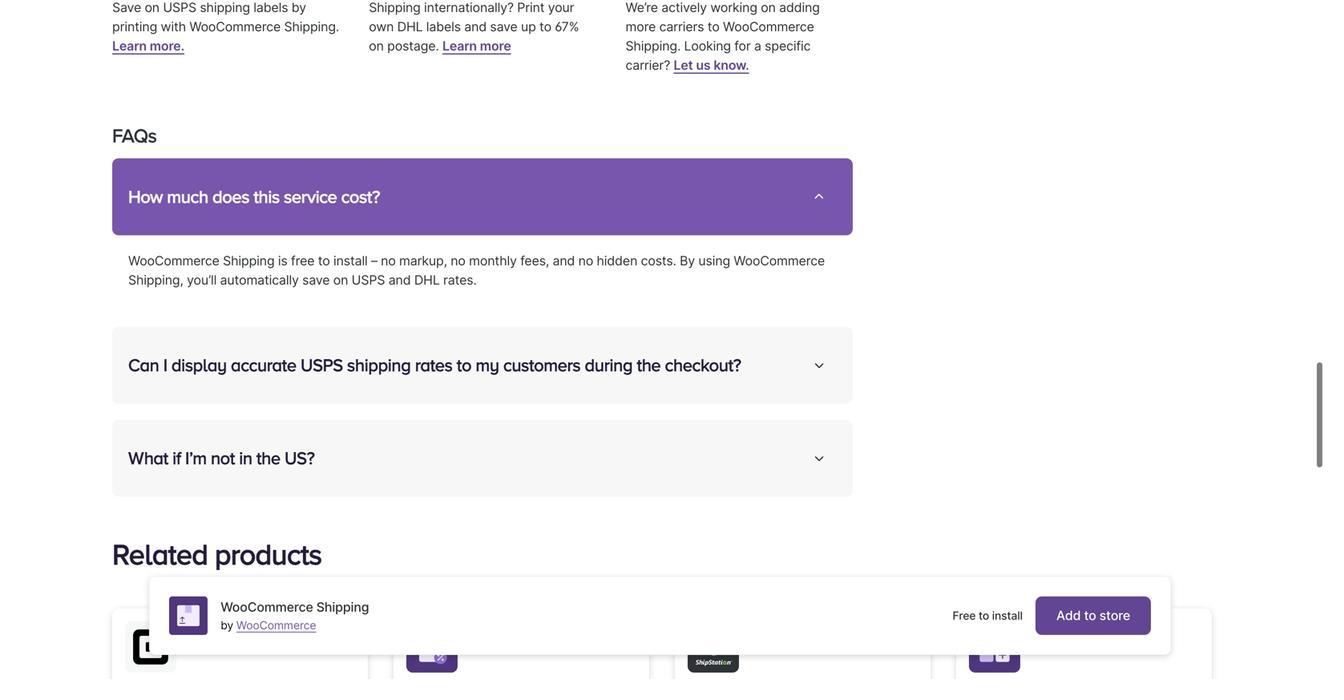 Task type: describe. For each thing, give the bounding box(es) containing it.
free
[[953, 609, 976, 623]]

service
[[284, 187, 337, 206]]

usps inside save on usps shipping labels by printing with woocommerce shipping. learn more.
[[163, 0, 197, 15]]

markup,
[[399, 253, 447, 269]]

let us know.
[[674, 57, 750, 73]]

67%
[[555, 19, 579, 34]]

i'm
[[185, 448, 207, 468]]

with
[[161, 19, 186, 34]]

store
[[1100, 608, 1131, 623]]

your
[[548, 0, 575, 15]]

let us know. link
[[674, 57, 750, 73]]

fees,
[[521, 253, 549, 269]]

automatically
[[220, 272, 299, 288]]

shipping for free
[[223, 253, 275, 269]]

what if i'm not in the us?
[[128, 448, 315, 468]]

shipping internationally? print your own dhl labels and save up to 67% on postage.
[[369, 0, 579, 54]]

specific
[[765, 38, 811, 54]]

accurate
[[231, 355, 297, 375]]

1 no from the left
[[381, 253, 396, 269]]

using
[[699, 253, 731, 269]]

woocommerce right using
[[734, 253, 825, 269]]

hidden
[[597, 253, 638, 269]]

and inside shipping internationally? print your own dhl labels and save up to 67% on postage.
[[465, 19, 487, 34]]

we're
[[626, 0, 658, 15]]

learn more
[[443, 38, 511, 54]]

save inside woocommerce shipping is free to install – no markup, no monthly fees, and no hidden costs. by using woocommerce shipping, you'll automatically save on usps and dhl rates.
[[302, 272, 330, 288]]

up
[[521, 19, 536, 34]]

printing
[[112, 19, 157, 34]]

0 vertical spatial the
[[637, 355, 661, 375]]

products
[[215, 538, 322, 570]]

2 no from the left
[[451, 253, 466, 269]]

1 vertical spatial more
[[480, 38, 511, 54]]

what
[[128, 448, 168, 468]]

postage.
[[387, 38, 439, 54]]

does
[[213, 187, 249, 206]]

free
[[291, 253, 315, 269]]

can i display accurate usps shipping rates to my customers during the checkout?
[[128, 355, 742, 375]]

labels inside save on usps shipping labels by printing with woocommerce shipping. learn more.
[[254, 0, 288, 15]]

actively
[[662, 0, 707, 15]]

a
[[755, 38, 762, 54]]

save on usps shipping labels by printing with woocommerce shipping. learn more.
[[112, 0, 339, 54]]

by
[[680, 253, 695, 269]]

shipping. for by
[[284, 19, 339, 34]]

learn inside save on usps shipping labels by printing with woocommerce shipping. learn more.
[[112, 38, 147, 54]]

woocommerce link
[[236, 619, 316, 632]]

save
[[112, 0, 141, 15]]

not
[[211, 448, 235, 468]]

more.
[[150, 38, 184, 54]]

internationally?
[[424, 0, 514, 15]]

shipping inside shipping internationally? print your own dhl labels and save up to 67% on postage.
[[369, 0, 421, 15]]

add
[[1057, 608, 1081, 623]]

shipping inside save on usps shipping labels by printing with woocommerce shipping. learn more.
[[200, 0, 250, 15]]

by inside save on usps shipping labels by printing with woocommerce shipping. learn more.
[[292, 0, 306, 15]]

on inside we're actively working on adding more carriers to woocommerce shipping. looking for a specific carrier?
[[761, 0, 776, 15]]

related
[[112, 538, 208, 570]]

woocommerce up the woocommerce link
[[221, 599, 313, 615]]



Task type: vqa. For each thing, say whether or not it's contained in the screenshot.
the "What if I'm not in the US?"
yes



Task type: locate. For each thing, give the bounding box(es) containing it.
to inside woocommerce shipping is free to install – no markup, no monthly fees, and no hidden costs. by using woocommerce shipping, you'll automatically save on usps and dhl rates.
[[318, 253, 330, 269]]

dhl up postage.
[[397, 19, 423, 34]]

shipping. for more
[[626, 38, 681, 54]]

shipping. left 'own'
[[284, 19, 339, 34]]

faqs
[[112, 125, 157, 146]]

and up the learn more
[[465, 19, 487, 34]]

2 vertical spatial shipping
[[317, 599, 369, 615]]

free to install
[[953, 609, 1023, 623]]

1 vertical spatial by
[[221, 619, 233, 632]]

adding
[[780, 0, 820, 15]]

by
[[292, 0, 306, 15], [221, 619, 233, 632]]

more
[[626, 19, 656, 34], [480, 38, 511, 54]]

1 horizontal spatial usps
[[301, 355, 343, 375]]

shipping
[[200, 0, 250, 15], [347, 355, 411, 375]]

save left up
[[490, 19, 518, 34]]

by inside the woocommerce shipping by woocommerce
[[221, 619, 233, 632]]

woocommerce shipping is free to install – no markup, no monthly fees, and no hidden costs. by using woocommerce shipping, you'll automatically save on usps and dhl rates.
[[128, 253, 825, 288]]

2 vertical spatial and
[[389, 272, 411, 288]]

rates.
[[443, 272, 477, 288]]

install right free
[[993, 609, 1023, 623]]

to
[[540, 19, 552, 34], [708, 19, 720, 34], [318, 253, 330, 269], [457, 355, 472, 375], [1085, 608, 1097, 623], [979, 609, 990, 623]]

dhl down markup,
[[414, 272, 440, 288]]

2 horizontal spatial usps
[[352, 272, 385, 288]]

1 horizontal spatial shipping
[[347, 355, 411, 375]]

1 horizontal spatial install
[[993, 609, 1023, 623]]

on
[[145, 0, 160, 15], [761, 0, 776, 15], [369, 38, 384, 54], [333, 272, 348, 288]]

woocommerce shipping by woocommerce
[[221, 599, 369, 632]]

shipping. inside we're actively working on adding more carriers to woocommerce shipping. looking for a specific carrier?
[[626, 38, 681, 54]]

0 horizontal spatial the
[[257, 448, 280, 468]]

to inside we're actively working on adding more carriers to woocommerce shipping. looking for a specific carrier?
[[708, 19, 720, 34]]

in
[[239, 448, 252, 468]]

for
[[735, 38, 751, 54]]

on inside shipping internationally? print your own dhl labels and save up to 67% on postage.
[[369, 38, 384, 54]]

usps
[[163, 0, 197, 15], [352, 272, 385, 288], [301, 355, 343, 375]]

shipping inside woocommerce shipping is free to install – no markup, no monthly fees, and no hidden costs. by using woocommerce shipping, you'll automatically save on usps and dhl rates.
[[223, 253, 275, 269]]

working
[[711, 0, 758, 15]]

can
[[128, 355, 159, 375]]

the right in
[[257, 448, 280, 468]]

0 horizontal spatial labels
[[254, 0, 288, 15]]

the
[[637, 355, 661, 375], [257, 448, 280, 468]]

shipping,
[[128, 272, 183, 288]]

save inside shipping internationally? print your own dhl labels and save up to 67% on postage.
[[490, 19, 518, 34]]

0 horizontal spatial more
[[480, 38, 511, 54]]

checkout?
[[665, 355, 742, 375]]

shipping.
[[284, 19, 339, 34], [626, 38, 681, 54]]

dhl inside shipping internationally? print your own dhl labels and save up to 67% on postage.
[[397, 19, 423, 34]]

add to store
[[1057, 608, 1131, 623]]

3 no from the left
[[579, 253, 594, 269]]

the right during
[[637, 355, 661, 375]]

0 vertical spatial save
[[490, 19, 518, 34]]

learn down printing
[[112, 38, 147, 54]]

1 horizontal spatial and
[[465, 19, 487, 34]]

to inside shipping internationally? print your own dhl labels and save up to 67% on postage.
[[540, 19, 552, 34]]

shipping. up carrier?
[[626, 38, 681, 54]]

monthly
[[469, 253, 517, 269]]

customers
[[504, 355, 581, 375]]

usps down –
[[352, 272, 385, 288]]

during
[[585, 355, 633, 375]]

this
[[254, 187, 280, 206]]

own
[[369, 19, 394, 34]]

looking
[[684, 38, 731, 54]]

save down free
[[302, 272, 330, 288]]

0 vertical spatial and
[[465, 19, 487, 34]]

save
[[490, 19, 518, 34], [302, 272, 330, 288]]

woocommerce inside we're actively working on adding more carriers to woocommerce shipping. looking for a specific carrier?
[[723, 19, 815, 34]]

0 horizontal spatial shipping.
[[284, 19, 339, 34]]

cost?
[[341, 187, 380, 206]]

2 learn from the left
[[443, 38, 477, 54]]

1 vertical spatial shipping.
[[626, 38, 681, 54]]

and down markup,
[[389, 272, 411, 288]]

costs.
[[641, 253, 677, 269]]

more down we're
[[626, 19, 656, 34]]

0 horizontal spatial and
[[389, 272, 411, 288]]

1 vertical spatial shipping
[[223, 253, 275, 269]]

0 horizontal spatial usps
[[163, 0, 197, 15]]

woocommerce down products
[[236, 619, 316, 632]]

install
[[334, 253, 368, 269], [993, 609, 1023, 623]]

usps right accurate
[[301, 355, 343, 375]]

more down internationally?
[[480, 38, 511, 54]]

related products
[[112, 538, 322, 570]]

1 horizontal spatial learn
[[443, 38, 477, 54]]

usps inside woocommerce shipping is free to install – no markup, no monthly fees, and no hidden costs. by using woocommerce shipping, you'll automatically save on usps and dhl rates.
[[352, 272, 385, 288]]

learn more. link
[[112, 38, 184, 54]]

1 vertical spatial install
[[993, 609, 1023, 623]]

we're actively working on adding more carriers to woocommerce shipping. looking for a specific carrier?
[[626, 0, 820, 73]]

0 vertical spatial shipping
[[369, 0, 421, 15]]

1 horizontal spatial by
[[292, 0, 306, 15]]

my
[[476, 355, 499, 375]]

0 horizontal spatial learn
[[112, 38, 147, 54]]

display
[[172, 355, 227, 375]]

1 vertical spatial and
[[553, 253, 575, 269]]

shipping. inside save on usps shipping labels by printing with woocommerce shipping. learn more.
[[284, 19, 339, 34]]

usps up with at the top left
[[163, 0, 197, 15]]

1 vertical spatial the
[[257, 448, 280, 468]]

and right fees,
[[553, 253, 575, 269]]

1 horizontal spatial more
[[626, 19, 656, 34]]

woocommerce inside save on usps shipping labels by printing with woocommerce shipping. learn more.
[[190, 19, 281, 34]]

1 horizontal spatial save
[[490, 19, 518, 34]]

no left "hidden"
[[579, 253, 594, 269]]

install left –
[[334, 253, 368, 269]]

carriers
[[660, 19, 704, 34]]

0 vertical spatial by
[[292, 0, 306, 15]]

install inside woocommerce shipping is free to install – no markup, no monthly fees, and no hidden costs. by using woocommerce shipping, you'll automatically save on usps and dhl rates.
[[334, 253, 368, 269]]

2 horizontal spatial no
[[579, 253, 594, 269]]

1 horizontal spatial shipping.
[[626, 38, 681, 54]]

woocommerce up a
[[723, 19, 815, 34]]

no up rates.
[[451, 253, 466, 269]]

0 horizontal spatial by
[[221, 619, 233, 632]]

if
[[173, 448, 181, 468]]

shipping inside the woocommerce shipping by woocommerce
[[317, 599, 369, 615]]

you'll
[[187, 272, 217, 288]]

dhl
[[397, 19, 423, 34], [414, 272, 440, 288]]

1 vertical spatial labels
[[426, 19, 461, 34]]

learn
[[112, 38, 147, 54], [443, 38, 477, 54]]

i
[[163, 355, 167, 375]]

dhl inside woocommerce shipping is free to install – no markup, no monthly fees, and no hidden costs. by using woocommerce shipping, you'll automatically save on usps and dhl rates.
[[414, 272, 440, 288]]

no
[[381, 253, 396, 269], [451, 253, 466, 269], [579, 253, 594, 269]]

0 vertical spatial shipping.
[[284, 19, 339, 34]]

0 vertical spatial usps
[[163, 0, 197, 15]]

no right –
[[381, 253, 396, 269]]

1 vertical spatial save
[[302, 272, 330, 288]]

0 horizontal spatial shipping
[[200, 0, 250, 15]]

on inside woocommerce shipping is free to install – no markup, no monthly fees, and no hidden costs. by using woocommerce shipping, you'll automatically save on usps and dhl rates.
[[333, 272, 348, 288]]

–
[[371, 253, 378, 269]]

0 horizontal spatial no
[[381, 253, 396, 269]]

0 horizontal spatial save
[[302, 272, 330, 288]]

shipping for woocommerce
[[317, 599, 369, 615]]

rates
[[415, 355, 453, 375]]

2 horizontal spatial and
[[553, 253, 575, 269]]

woocommerce right with at the top left
[[190, 19, 281, 34]]

1 vertical spatial usps
[[352, 272, 385, 288]]

is
[[278, 253, 288, 269]]

learn down internationally?
[[443, 38, 477, 54]]

and
[[465, 19, 487, 34], [553, 253, 575, 269], [389, 272, 411, 288]]

1 horizontal spatial no
[[451, 253, 466, 269]]

more inside we're actively working on adding more carriers to woocommerce shipping. looking for a specific carrier?
[[626, 19, 656, 34]]

1 horizontal spatial labels
[[426, 19, 461, 34]]

on inside save on usps shipping labels by printing with woocommerce shipping. learn more.
[[145, 0, 160, 15]]

1 vertical spatial shipping
[[347, 355, 411, 375]]

how much does this service cost?
[[128, 187, 380, 206]]

1 horizontal spatial the
[[637, 355, 661, 375]]

print
[[517, 0, 545, 15]]

0 vertical spatial install
[[334, 253, 368, 269]]

learn more link
[[443, 38, 511, 54]]

labels inside shipping internationally? print your own dhl labels and save up to 67% on postage.
[[426, 19, 461, 34]]

1 learn from the left
[[112, 38, 147, 54]]

add to store link
[[1036, 597, 1152, 635]]

much
[[167, 187, 208, 206]]

how
[[128, 187, 163, 206]]

0 vertical spatial more
[[626, 19, 656, 34]]

0 vertical spatial labels
[[254, 0, 288, 15]]

shipping
[[369, 0, 421, 15], [223, 253, 275, 269], [317, 599, 369, 615]]

0 vertical spatial dhl
[[397, 19, 423, 34]]

woocommerce
[[190, 19, 281, 34], [723, 19, 815, 34], [128, 253, 220, 269], [734, 253, 825, 269], [221, 599, 313, 615], [236, 619, 316, 632]]

0 vertical spatial shipping
[[200, 0, 250, 15]]

us?
[[285, 448, 315, 468]]

labels
[[254, 0, 288, 15], [426, 19, 461, 34]]

carrier?
[[626, 57, 671, 73]]

woocommerce up shipping,
[[128, 253, 220, 269]]

0 horizontal spatial install
[[334, 253, 368, 269]]

2 vertical spatial usps
[[301, 355, 343, 375]]

1 vertical spatial dhl
[[414, 272, 440, 288]]



